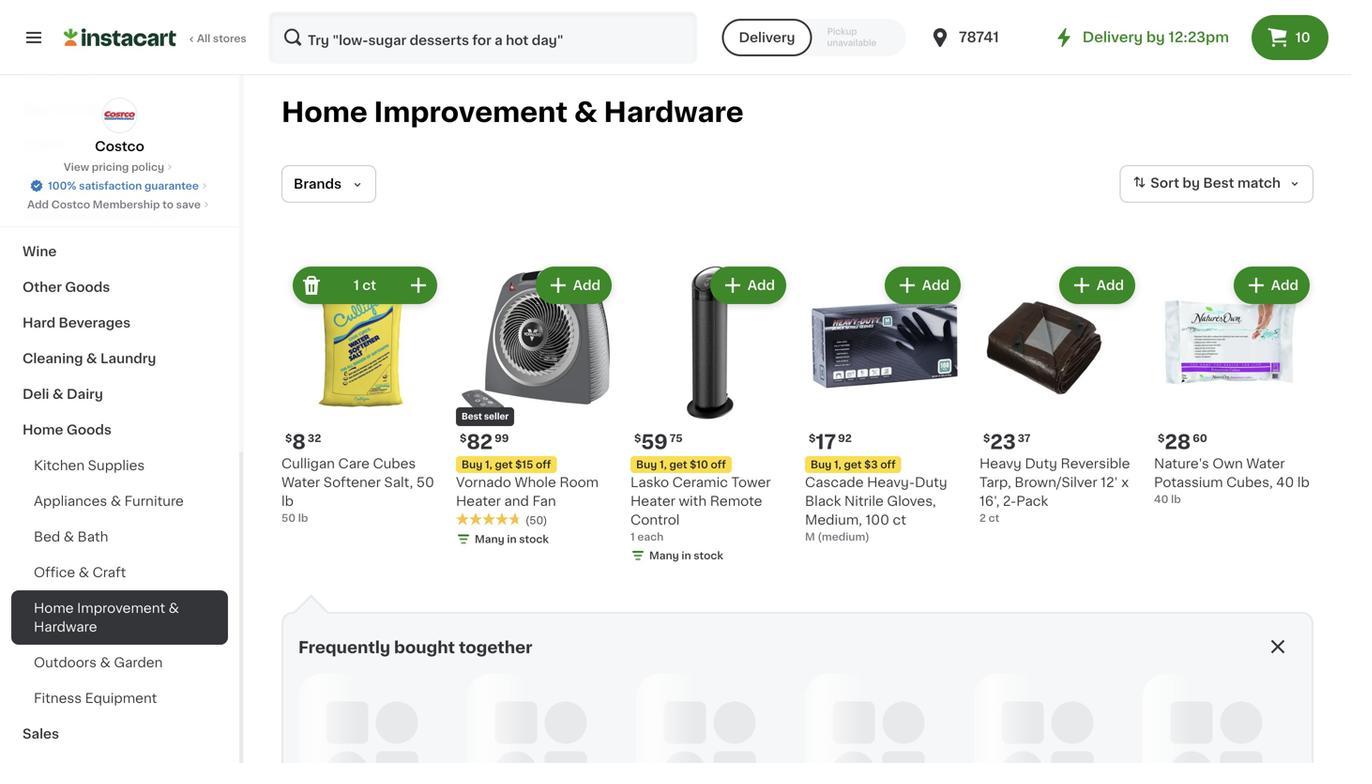 Task type: locate. For each thing, give the bounding box(es) containing it.
0 horizontal spatial 1
[[354, 279, 359, 292]]

50 down 'culligan'
[[282, 513, 296, 523]]

& for dairy
[[52, 388, 63, 401]]

1 vertical spatial by
[[1183, 177, 1200, 190]]

off right $3
[[881, 459, 896, 470]]

1 horizontal spatial duty
[[1025, 457, 1058, 470]]

0 vertical spatial best
[[1204, 177, 1235, 190]]

best left match
[[1204, 177, 1235, 190]]

& inside home improvement & hardware
[[169, 602, 179, 615]]

0 vertical spatial in
[[507, 534, 517, 544]]

membership
[[93, 199, 160, 210]]

40
[[1277, 476, 1295, 489], [1154, 494, 1169, 504]]

23
[[990, 432, 1016, 452]]

1
[[354, 279, 359, 292], [631, 532, 635, 542]]

1 horizontal spatial 50
[[417, 476, 434, 489]]

buy up cascade
[[811, 459, 832, 470]]

stock down (50)
[[519, 534, 549, 544]]

0 horizontal spatial best
[[462, 412, 482, 421]]

2 horizontal spatial ct
[[989, 513, 1000, 523]]

1 vertical spatial home
[[23, 423, 63, 436]]

costco up view pricing policy link
[[95, 140, 144, 153]]

brown/silver
[[1015, 476, 1098, 489]]

home up brands dropdown button
[[282, 99, 368, 126]]

outdoors & garden link
[[11, 645, 228, 680]]

1 horizontal spatial by
[[1183, 177, 1200, 190]]

ceramic
[[673, 476, 728, 489]]

off
[[536, 459, 551, 470], [711, 459, 726, 470], [881, 459, 896, 470]]

$ up nature's
[[1158, 433, 1165, 443]]

1 left each on the bottom
[[631, 532, 635, 542]]

all
[[197, 33, 210, 44]]

in down and
[[507, 534, 517, 544]]

1 1, from the left
[[485, 459, 493, 470]]

1 horizontal spatial ct
[[893, 513, 907, 527]]

add for nature's own water potassium cubes, 40 lb
[[1272, 279, 1299, 292]]

3 get from the left
[[844, 459, 862, 470]]

product group containing 28
[[1154, 263, 1314, 507]]

40 right the cubes,
[[1277, 476, 1295, 489]]

0 vertical spatial hardware
[[604, 99, 744, 126]]

10 button
[[1252, 15, 1329, 60]]

$ left 75
[[634, 433, 641, 443]]

product group
[[282, 263, 441, 526], [456, 263, 616, 550], [631, 263, 790, 567], [805, 263, 965, 544], [980, 263, 1139, 526], [1154, 263, 1314, 507]]

2 vertical spatial home
[[34, 602, 74, 615]]

0 vertical spatial by
[[1147, 31, 1165, 44]]

1 vertical spatial 1
[[631, 532, 635, 542]]

$ for 28
[[1158, 433, 1165, 443]]

1 vertical spatial costco
[[51, 199, 90, 210]]

2 heater from the left
[[631, 495, 676, 508]]

1 horizontal spatial in
[[682, 550, 691, 561]]

& for craft
[[79, 566, 89, 579]]

beer & cider link
[[11, 91, 228, 127]]

$ down best seller
[[460, 433, 467, 443]]

0 vertical spatial many
[[475, 534, 505, 544]]

cubes
[[373, 457, 416, 470]]

home down the office
[[34, 602, 74, 615]]

water up the cubes,
[[1247, 457, 1285, 470]]

0 vertical spatial care
[[147, 209, 180, 222]]

goods up kitchen supplies
[[67, 423, 112, 436]]

$ inside $ 23 37
[[984, 433, 990, 443]]

by for sort
[[1183, 177, 1200, 190]]

by
[[1147, 31, 1165, 44], [1183, 177, 1200, 190]]

lb
[[1298, 476, 1310, 489], [1171, 494, 1181, 504], [282, 495, 294, 508], [298, 513, 308, 523]]

0 horizontal spatial get
[[495, 459, 513, 470]]

best left seller
[[462, 412, 482, 421]]

5 product group from the left
[[980, 263, 1139, 526]]

2 $ from the left
[[460, 433, 467, 443]]

4 product group from the left
[[805, 263, 965, 544]]

$ for 17
[[809, 433, 816, 443]]

1 vertical spatial water
[[282, 476, 320, 489]]

stock
[[519, 534, 549, 544], [694, 550, 723, 561]]

0 horizontal spatial home improvement & hardware
[[34, 602, 179, 634]]

control
[[631, 513, 680, 527]]

best inside field
[[1204, 177, 1235, 190]]

0 horizontal spatial buy
[[462, 459, 483, 470]]

0 vertical spatial improvement
[[374, 99, 568, 126]]

1 vertical spatial stock
[[694, 550, 723, 561]]

50 right salt,
[[417, 476, 434, 489]]

many in stock for 82
[[475, 534, 549, 544]]

1 get from the left
[[495, 459, 513, 470]]

0 horizontal spatial care
[[147, 209, 180, 222]]

0 horizontal spatial 50
[[282, 513, 296, 523]]

off right the "$15"
[[536, 459, 551, 470]]

(medium)
[[818, 532, 870, 542]]

None search field
[[268, 11, 698, 64]]

buy up "lasko"
[[636, 459, 657, 470]]

buy for 82
[[462, 459, 483, 470]]

0 vertical spatial stock
[[519, 534, 549, 544]]

get for 59
[[670, 459, 687, 470]]

75
[[670, 433, 683, 443]]

get for 82
[[495, 459, 513, 470]]

1 horizontal spatial care
[[338, 457, 370, 470]]

$ inside $ 82 99
[[460, 433, 467, 443]]

8
[[292, 432, 306, 452]]

ct right '100'
[[893, 513, 907, 527]]

1 horizontal spatial 1,
[[660, 459, 667, 470]]

1 vertical spatial many
[[649, 550, 679, 561]]

many for 59
[[649, 550, 679, 561]]

1 horizontal spatial 1
[[631, 532, 635, 542]]

2 add button from the left
[[712, 268, 785, 302]]

$ inside "$ 59 75"
[[634, 433, 641, 443]]

3 off from the left
[[881, 459, 896, 470]]

$ 17 92
[[809, 432, 852, 452]]

1 horizontal spatial water
[[1247, 457, 1285, 470]]

lasko ceramic tower heater with remote control 1 each
[[631, 476, 771, 542]]

1 add button from the left
[[538, 268, 610, 302]]

paper goods
[[23, 174, 110, 187]]

1 horizontal spatial many in stock
[[649, 550, 723, 561]]

5 $ from the left
[[984, 433, 990, 443]]

4 $ from the left
[[809, 433, 816, 443]]

0 vertical spatial 1
[[354, 279, 359, 292]]

cider
[[72, 102, 109, 115]]

costco down 100%
[[51, 199, 90, 210]]

1 vertical spatial many in stock
[[649, 550, 723, 561]]

0 horizontal spatial in
[[507, 534, 517, 544]]

health & personal care link
[[11, 198, 228, 234]]

$10
[[690, 459, 708, 470]]

home goods link
[[11, 412, 228, 448]]

many down and
[[475, 534, 505, 544]]

6 product group from the left
[[1154, 263, 1314, 507]]

&
[[574, 99, 598, 126], [58, 102, 69, 115], [71, 209, 82, 222], [86, 352, 97, 365], [52, 388, 63, 401], [111, 495, 121, 508], [64, 530, 74, 543], [79, 566, 89, 579], [169, 602, 179, 615], [100, 656, 111, 669]]

nitrile
[[845, 495, 884, 508]]

heater inside the lasko ceramic tower heater with remote control 1 each
[[631, 495, 676, 508]]

water inside the nature's own water potassium cubes, 40 lb 40 lb
[[1247, 457, 1285, 470]]

care up softener
[[338, 457, 370, 470]]

1 vertical spatial 50
[[282, 513, 296, 523]]

1, up cascade
[[834, 459, 842, 470]]

1 horizontal spatial best
[[1204, 177, 1235, 190]]

0 horizontal spatial delivery
[[739, 31, 795, 44]]

goods for paper goods
[[65, 174, 110, 187]]

pricing
[[92, 162, 129, 172]]

electronics
[[23, 67, 99, 80]]

delivery by 12:23pm
[[1083, 31, 1229, 44]]

2 1, from the left
[[660, 459, 667, 470]]

product group containing 23
[[980, 263, 1139, 526]]

1 vertical spatial in
[[682, 550, 691, 561]]

0 horizontal spatial costco
[[51, 199, 90, 210]]

2 horizontal spatial 1,
[[834, 459, 842, 470]]

1 horizontal spatial get
[[670, 459, 687, 470]]

2 buy from the left
[[636, 459, 657, 470]]

0 horizontal spatial heater
[[456, 495, 501, 508]]

$ up heavy
[[984, 433, 990, 443]]

delivery inside button
[[739, 31, 795, 44]]

1 horizontal spatial off
[[711, 459, 726, 470]]

1 horizontal spatial buy
[[636, 459, 657, 470]]

1 off from the left
[[536, 459, 551, 470]]

duty
[[1025, 457, 1058, 470], [915, 476, 948, 489]]

6 $ from the left
[[1158, 433, 1165, 443]]

improvement down office & craft link
[[77, 602, 165, 615]]

1 vertical spatial best
[[462, 412, 482, 421]]

heater
[[456, 495, 501, 508], [631, 495, 676, 508]]

many
[[475, 534, 505, 544], [649, 550, 679, 561]]

heater down 'vornado'
[[456, 495, 501, 508]]

by right the sort
[[1183, 177, 1200, 190]]

0 horizontal spatial by
[[1147, 31, 1165, 44]]

1 $ from the left
[[285, 433, 292, 443]]

0 horizontal spatial hardware
[[34, 620, 97, 634]]

$ left 92 at right bottom
[[809, 433, 816, 443]]

$ for 23
[[984, 433, 990, 443]]

2 horizontal spatial buy
[[811, 459, 832, 470]]

fitness equipment
[[34, 692, 157, 705]]

1, up "lasko"
[[660, 459, 667, 470]]

99
[[495, 433, 509, 443]]

$ inside $ 17 92
[[809, 433, 816, 443]]

many in stock down (50)
[[475, 534, 549, 544]]

1 product group from the left
[[282, 263, 441, 526]]

3 product group from the left
[[631, 263, 790, 567]]

water inside culligan care cubes water softener salt, 50 lb 50 lb
[[282, 476, 320, 489]]

2 horizontal spatial off
[[881, 459, 896, 470]]

costco logo image
[[102, 98, 137, 133]]

0 vertical spatial duty
[[1025, 457, 1058, 470]]

product group containing 17
[[805, 263, 965, 544]]

4 add button from the left
[[1061, 268, 1134, 302]]

0 horizontal spatial many
[[475, 534, 505, 544]]

beer & cider
[[23, 102, 109, 115]]

improvement down search field
[[374, 99, 568, 126]]

0 horizontal spatial improvement
[[77, 602, 165, 615]]

get left the "$15"
[[495, 459, 513, 470]]

care down guarantee
[[147, 209, 180, 222]]

buy up 'vornado'
[[462, 459, 483, 470]]

3 $ from the left
[[634, 433, 641, 443]]

get left $10
[[670, 459, 687, 470]]

50
[[417, 476, 434, 489], [282, 513, 296, 523]]

all stores
[[197, 33, 247, 44]]

& for bath
[[64, 530, 74, 543]]

1 heater from the left
[[456, 495, 501, 508]]

goods for home goods
[[67, 423, 112, 436]]

ct inside heavy duty reversible tarp, brown/silver 12' x 16', 2-pack 2 ct
[[989, 513, 1000, 523]]

1 vertical spatial home improvement & hardware
[[34, 602, 179, 634]]

2 off from the left
[[711, 459, 726, 470]]

tarp,
[[980, 476, 1012, 489]]

2 vertical spatial goods
[[67, 423, 112, 436]]

1 vertical spatial 40
[[1154, 494, 1169, 504]]

room
[[560, 476, 599, 489]]

1 vertical spatial care
[[338, 457, 370, 470]]

goods down view
[[65, 174, 110, 187]]

28
[[1165, 432, 1191, 452]]

outdoors
[[34, 656, 97, 669]]

by for delivery
[[1147, 31, 1165, 44]]

by left 12:23pm
[[1147, 31, 1165, 44]]

2 get from the left
[[670, 459, 687, 470]]

59
[[641, 432, 668, 452]]

82
[[467, 432, 493, 452]]

1 horizontal spatial home improvement & hardware
[[282, 99, 744, 126]]

water
[[1247, 457, 1285, 470], [282, 476, 320, 489]]

& for furniture
[[111, 495, 121, 508]]

improvement
[[374, 99, 568, 126], [77, 602, 165, 615]]

ct right 2
[[989, 513, 1000, 523]]

dairy
[[67, 388, 103, 401]]

heater up control
[[631, 495, 676, 508]]

Best match Sort by field
[[1120, 165, 1314, 203]]

12:23pm
[[1169, 31, 1229, 44]]

1 horizontal spatial heater
[[631, 495, 676, 508]]

0 horizontal spatial 1,
[[485, 459, 493, 470]]

0 horizontal spatial 40
[[1154, 494, 1169, 504]]

0 vertical spatial many in stock
[[475, 534, 549, 544]]

costco
[[95, 140, 144, 153], [51, 199, 90, 210]]

1 right remove culligan care cubes water softener salt, 50 lb icon
[[354, 279, 359, 292]]

pack
[[1017, 495, 1049, 508]]

1 horizontal spatial stock
[[694, 550, 723, 561]]

ct left 'increment quantity of culligan care cubes water softener salt, 50 lb' image
[[363, 279, 376, 292]]

$ left 32
[[285, 433, 292, 443]]

get left $3
[[844, 459, 862, 470]]

0 vertical spatial goods
[[65, 174, 110, 187]]

supplies
[[88, 459, 145, 472]]

$ for 59
[[634, 433, 641, 443]]

instacart logo image
[[64, 26, 176, 49]]

1 horizontal spatial 40
[[1277, 476, 1295, 489]]

best
[[1204, 177, 1235, 190], [462, 412, 482, 421]]

stock down the lasko ceramic tower heater with remote control 1 each
[[694, 550, 723, 561]]

$
[[285, 433, 292, 443], [460, 433, 467, 443], [634, 433, 641, 443], [809, 433, 816, 443], [984, 433, 990, 443], [1158, 433, 1165, 443]]

0 horizontal spatial stock
[[519, 534, 549, 544]]

1, up 'vornado'
[[485, 459, 493, 470]]

1 horizontal spatial many
[[649, 550, 679, 561]]

0 horizontal spatial ct
[[363, 279, 376, 292]]

home down deli
[[23, 423, 63, 436]]

culligan
[[282, 457, 335, 470]]

0 vertical spatial home
[[282, 99, 368, 126]]

home improvement & hardware down craft in the bottom of the page
[[34, 602, 179, 634]]

$ inside "$ 28 60"
[[1158, 433, 1165, 443]]

$3
[[865, 459, 878, 470]]

in down the lasko ceramic tower heater with remote control 1 each
[[682, 550, 691, 561]]

goods up beverages
[[65, 281, 110, 294]]

in for 82
[[507, 534, 517, 544]]

0 horizontal spatial many in stock
[[475, 534, 549, 544]]

cleaning & laundry link
[[11, 341, 228, 376]]

bed & bath link
[[11, 519, 228, 555]]

duty up gloves,
[[915, 476, 948, 489]]

0 horizontal spatial duty
[[915, 476, 948, 489]]

hardware
[[604, 99, 744, 126], [34, 620, 97, 634]]

and
[[504, 495, 529, 508]]

0 vertical spatial 40
[[1277, 476, 1295, 489]]

duty up brown/silver
[[1025, 457, 1058, 470]]

1 buy from the left
[[462, 459, 483, 470]]

2 product group from the left
[[456, 263, 616, 550]]

fan
[[533, 495, 556, 508]]

many down each on the bottom
[[649, 550, 679, 561]]

many in stock down each on the bottom
[[649, 550, 723, 561]]

brands button
[[282, 165, 376, 203]]

1 vertical spatial goods
[[65, 281, 110, 294]]

2 horizontal spatial get
[[844, 459, 862, 470]]

guarantee
[[144, 181, 199, 191]]

0 vertical spatial home improvement & hardware
[[282, 99, 744, 126]]

by inside delivery by 12:23pm link
[[1147, 31, 1165, 44]]

1 vertical spatial improvement
[[77, 602, 165, 615]]

get
[[495, 459, 513, 470], [670, 459, 687, 470], [844, 459, 862, 470]]

salt,
[[384, 476, 413, 489]]

1,
[[485, 459, 493, 470], [660, 459, 667, 470], [834, 459, 842, 470]]

0 vertical spatial water
[[1247, 457, 1285, 470]]

best match
[[1204, 177, 1281, 190]]

best inside product group
[[462, 412, 482, 421]]

3 1, from the left
[[834, 459, 842, 470]]

add for vornado whole room heater and fan
[[573, 279, 601, 292]]

1 vertical spatial hardware
[[34, 620, 97, 634]]

add for cascade heavy-duty black nitrile gloves, medium, 100 ct
[[922, 279, 950, 292]]

by inside best match sort by field
[[1183, 177, 1200, 190]]

heater inside vornado whole room heater and fan
[[456, 495, 501, 508]]

3 add button from the left
[[887, 268, 959, 302]]

duty inside the cascade heavy-duty black nitrile gloves, medium, 100 ct m (medium)
[[915, 476, 948, 489]]

1 horizontal spatial delivery
[[1083, 31, 1143, 44]]

care inside culligan care cubes water softener salt, 50 lb 50 lb
[[338, 457, 370, 470]]

off for 59
[[711, 459, 726, 470]]

remote
[[710, 495, 763, 508]]

0 horizontal spatial off
[[536, 459, 551, 470]]

3 buy from the left
[[811, 459, 832, 470]]

$ inside $ 8 32
[[285, 433, 292, 443]]

1 vertical spatial duty
[[915, 476, 948, 489]]

wine
[[23, 245, 57, 258]]

add for lasko ceramic tower heater with remote control
[[748, 279, 775, 292]]

40 down potassium
[[1154, 494, 1169, 504]]

0 vertical spatial costco
[[95, 140, 144, 153]]

0 horizontal spatial water
[[282, 476, 320, 489]]

potassium
[[1154, 476, 1223, 489]]

home improvement & hardware down search field
[[282, 99, 744, 126]]

12'
[[1101, 476, 1118, 489]]

home inside home improvement & hardware
[[34, 602, 74, 615]]

1, for 82
[[485, 459, 493, 470]]

water down 'culligan'
[[282, 476, 320, 489]]

duty inside heavy duty reversible tarp, brown/silver 12' x 16', 2-pack 2 ct
[[1025, 457, 1058, 470]]

off right $10
[[711, 459, 726, 470]]



Task type: describe. For each thing, give the bounding box(es) containing it.
buy 1, get $10 off
[[636, 459, 726, 470]]

increment quantity of culligan care cubes water softener salt, 50 lb image
[[407, 274, 430, 297]]

bath
[[78, 530, 108, 543]]

heater for lasko
[[631, 495, 676, 508]]

costco link
[[95, 98, 144, 156]]

1 ct
[[354, 279, 376, 292]]

1 horizontal spatial improvement
[[374, 99, 568, 126]]

in for 59
[[682, 550, 691, 561]]

deli & dairy link
[[11, 376, 228, 412]]

off for 17
[[881, 459, 896, 470]]

own
[[1213, 457, 1243, 470]]

$ 82 99
[[460, 432, 509, 452]]

liquor
[[23, 138, 66, 151]]

heavy
[[980, 457, 1022, 470]]

add costco membership to save link
[[27, 197, 212, 212]]

hard beverages
[[23, 316, 131, 329]]

paper
[[23, 174, 62, 187]]

heater for vornado
[[456, 495, 501, 508]]

& for garden
[[100, 656, 111, 669]]

electronics link
[[11, 55, 228, 91]]

view pricing policy
[[64, 162, 164, 172]]

stores
[[213, 33, 247, 44]]

delivery for delivery
[[739, 31, 795, 44]]

100% satisfaction guarantee button
[[29, 175, 210, 193]]

outdoors & garden
[[34, 656, 163, 669]]

together
[[459, 640, 533, 656]]

1, for 59
[[660, 459, 667, 470]]

brands
[[294, 177, 342, 191]]

$ for 8
[[285, 433, 292, 443]]

$ 59 75
[[634, 432, 683, 452]]

add button for 82
[[538, 268, 610, 302]]

hardware inside home improvement & hardware
[[34, 620, 97, 634]]

nature's
[[1154, 457, 1210, 470]]

best for best match
[[1204, 177, 1235, 190]]

many in stock for 59
[[649, 550, 723, 561]]

16',
[[980, 495, 1000, 508]]

improvement inside home improvement & hardware
[[77, 602, 165, 615]]

1, for 17
[[834, 459, 842, 470]]

softener
[[324, 476, 381, 489]]

home for home improvement & hardware link
[[34, 602, 74, 615]]

reversible
[[1061, 457, 1130, 470]]

92
[[838, 433, 852, 443]]

buy for 17
[[811, 459, 832, 470]]

1 horizontal spatial hardware
[[604, 99, 744, 126]]

& for personal
[[71, 209, 82, 222]]

heavy duty reversible tarp, brown/silver 12' x 16', 2-pack 2 ct
[[980, 457, 1130, 523]]

17
[[816, 432, 836, 452]]

100%
[[48, 181, 76, 191]]

Search field
[[270, 13, 696, 62]]

get for 17
[[844, 459, 862, 470]]

0 vertical spatial 50
[[417, 476, 434, 489]]

frequently bought together
[[298, 640, 533, 656]]

whole
[[515, 476, 556, 489]]

tower
[[732, 476, 771, 489]]

many for 82
[[475, 534, 505, 544]]

add button for 59
[[712, 268, 785, 302]]

ct inside the cascade heavy-duty black nitrile gloves, medium, 100 ct m (medium)
[[893, 513, 907, 527]]

bought
[[394, 640, 455, 656]]

home for home goods link
[[23, 423, 63, 436]]

service type group
[[722, 19, 907, 56]]

5 add button from the left
[[1236, 268, 1308, 302]]

satisfaction
[[79, 181, 142, 191]]

liquor link
[[11, 127, 228, 162]]

delivery by 12:23pm link
[[1053, 26, 1229, 49]]

personal
[[85, 209, 144, 222]]

$ 23 37
[[984, 432, 1031, 452]]

kitchen
[[34, 459, 85, 472]]

deli
[[23, 388, 49, 401]]

vornado
[[456, 476, 511, 489]]

appliances & furniture link
[[11, 483, 228, 519]]

beer
[[23, 102, 54, 115]]

other
[[23, 281, 62, 294]]

1 inside the lasko ceramic tower heater with remote control 1 each
[[631, 532, 635, 542]]

product group containing 82
[[456, 263, 616, 550]]

bed
[[34, 530, 60, 543]]

heavy-
[[867, 476, 915, 489]]

product group containing 59
[[631, 263, 790, 567]]

office & craft link
[[11, 555, 228, 590]]

health & personal care
[[23, 209, 180, 222]]

cubes,
[[1227, 476, 1273, 489]]

gloves,
[[887, 495, 936, 508]]

all stores link
[[64, 11, 248, 64]]

2-
[[1003, 495, 1017, 508]]

furniture
[[125, 495, 184, 508]]

frequently
[[298, 640, 391, 656]]

craft
[[93, 566, 126, 579]]

$ for 82
[[460, 433, 467, 443]]

& for laundry
[[86, 352, 97, 365]]

add for heavy duty reversible tarp, brown/silver 12' x 16', 2-pack
[[1097, 279, 1124, 292]]

cleaning
[[23, 352, 83, 365]]

$15
[[515, 459, 533, 470]]

fitness equipment link
[[11, 680, 228, 716]]

to
[[163, 199, 174, 210]]

beverages
[[59, 316, 131, 329]]

cleaning & laundry
[[23, 352, 156, 365]]

buy for 59
[[636, 459, 657, 470]]

other goods link
[[11, 269, 228, 305]]

37
[[1018, 433, 1031, 443]]

78741 button
[[929, 11, 1042, 64]]

best for best seller
[[462, 412, 482, 421]]

cascade heavy-duty black nitrile gloves, medium, 100 ct m (medium)
[[805, 476, 948, 542]]

sort by
[[1151, 177, 1200, 190]]

1 horizontal spatial costco
[[95, 140, 144, 153]]

vornado whole room heater and fan
[[456, 476, 599, 508]]

$ 28 60
[[1158, 432, 1208, 452]]

paper goods link
[[11, 162, 228, 198]]

add button for 17
[[887, 268, 959, 302]]

stock for 59
[[694, 550, 723, 561]]

add inside add costco membership to save link
[[27, 199, 49, 210]]

garden
[[114, 656, 163, 669]]

stock for 82
[[519, 534, 549, 544]]

goods for other goods
[[65, 281, 110, 294]]

nature's own water potassium cubes, 40 lb 40 lb
[[1154, 457, 1310, 504]]

cascade
[[805, 476, 864, 489]]

view pricing policy link
[[64, 160, 176, 175]]

$ 8 32
[[285, 432, 321, 452]]

delivery for delivery by 12:23pm
[[1083, 31, 1143, 44]]

black
[[805, 495, 841, 508]]

& for cider
[[58, 102, 69, 115]]

off for 82
[[536, 459, 551, 470]]

product group containing 8
[[282, 263, 441, 526]]

delivery button
[[722, 19, 812, 56]]

sales link
[[11, 716, 228, 752]]

lasko
[[631, 476, 669, 489]]

x
[[1122, 476, 1129, 489]]

frequently bought together section
[[282, 594, 1314, 763]]

policy
[[131, 162, 164, 172]]

remove culligan care cubes water softener salt, 50 lb image
[[300, 274, 323, 297]]

each
[[638, 532, 664, 542]]

medium,
[[805, 513, 862, 527]]

hard
[[23, 316, 55, 329]]



Task type: vqa. For each thing, say whether or not it's contained in the screenshot.
Instacart+ within the "Enjoy $20 off your Instacart+ membership renewal with Costco"
no



